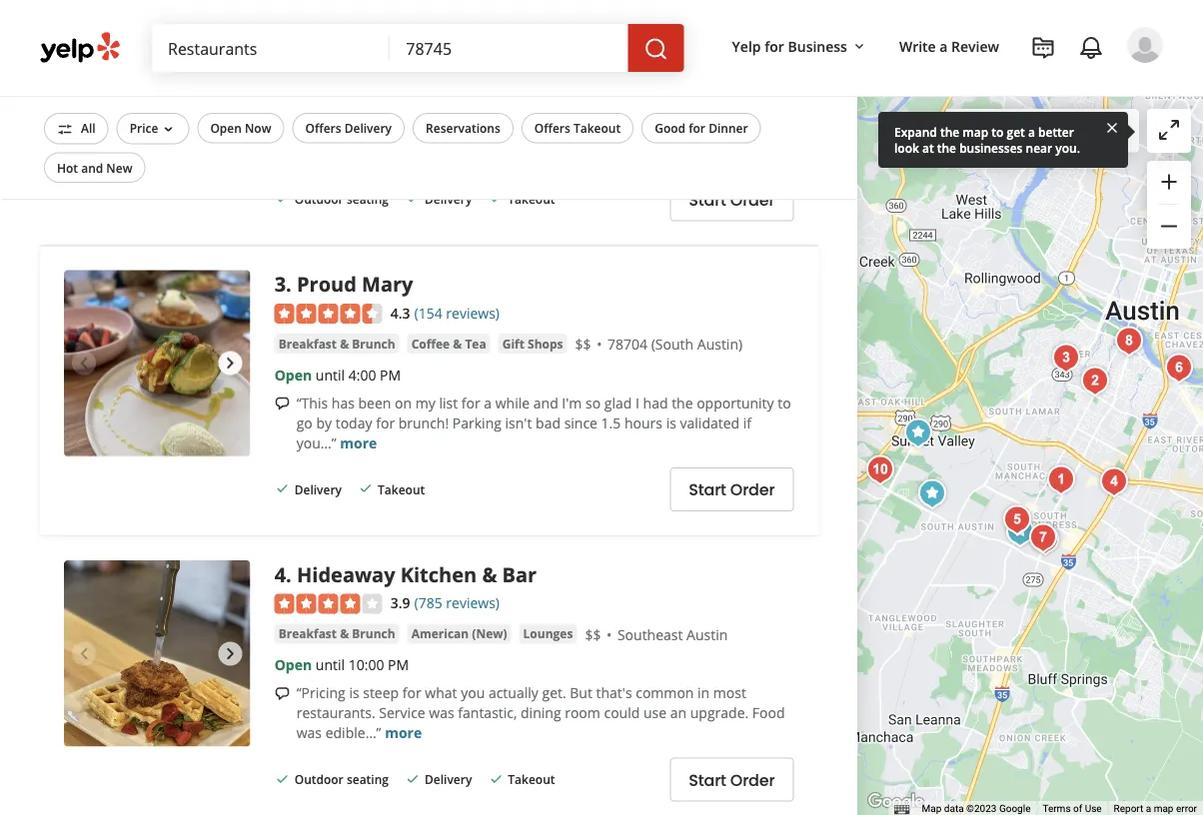 Task type: vqa. For each thing, say whether or not it's contained in the screenshot.
Fall drinks are now available. Order at Starbucks today.
no



Task type: locate. For each thing, give the bounding box(es) containing it.
reviews) for kitchen
[[446, 594, 500, 613]]

reviews) up american (new) at bottom
[[446, 594, 500, 613]]

offers delivery
[[305, 120, 392, 136]]

is left steep
[[349, 684, 360, 703]]

while inside "this has been on my list for a while and i'm so glad i had the opportunity to go by today for brunch!  parking isn't bad since 1.5 hours is validated if you…"
[[496, 393, 530, 412]]

start order
[[689, 188, 775, 211], [689, 479, 775, 501], [689, 769, 775, 792]]

1 vertical spatial pm
[[380, 365, 401, 384]]

projects image
[[1032, 36, 1056, 60]]

price
[[130, 120, 158, 136]]

coffee & tea link
[[408, 334, 491, 354]]

list
[[439, 393, 458, 412]]

0 vertical spatial start order
[[689, 188, 775, 211]]

until left "3:00"
[[316, 43, 345, 62]]

more down today at the left bottom of the page
[[340, 433, 377, 452]]

None field
[[168, 37, 374, 59], [406, 37, 612, 59]]

service
[[379, 704, 426, 723]]

0 vertical spatial american
[[466, 13, 524, 29]]

takeout inside button
[[574, 120, 621, 136]]

4
[[275, 561, 286, 588]]

open now
[[210, 120, 271, 136]]

& left tea
[[453, 335, 462, 352]]

1 vertical spatial start order link
[[670, 468, 794, 512]]

waiting.
[[475, 123, 525, 142]]

3 breakfast & brunch link from the top
[[275, 625, 400, 644]]

0 horizontal spatial more link
[[340, 433, 377, 452]]

1 16 checkmark v2 image from the left
[[275, 481, 291, 497]]

i'm
[[562, 393, 582, 412]]

a inside "this has been on my list for a while and i'm so glad i had the opportunity to go by today for brunch!  parking isn't bad since 1.5 hours is validated if you…"
[[484, 393, 492, 412]]

3 brunch from the top
[[352, 626, 396, 643]]

was down "what"
[[429, 704, 455, 723]]

1 vertical spatial next image
[[219, 642, 243, 666]]

2 vertical spatial slideshow element
[[64, 561, 251, 747]]

breakfast & brunch link up until 3:00 pm
[[275, 11, 400, 31]]

2 breakfast from the top
[[279, 335, 337, 352]]

2 breakfast & brunch link from the top
[[275, 334, 400, 354]]

none field near
[[406, 37, 612, 59]]

0 vertical spatial until
[[316, 43, 345, 62]]

16 checkmark v2 image down today at the left bottom of the page
[[358, 481, 374, 497]]

. up 3.9 star rating image
[[286, 561, 292, 588]]

1 vertical spatial breakfast & brunch link
[[275, 334, 400, 354]]

so
[[586, 393, 601, 412]]

2 none field from the left
[[406, 37, 612, 59]]

1st
[[700, 12, 720, 31]]

$$ right shops at the top of the page
[[575, 335, 591, 354]]

Find text field
[[168, 37, 374, 59]]

none field down american (traditional) button
[[406, 37, 612, 59]]

if
[[744, 413, 752, 432]]

1 . from the top
[[286, 270, 292, 298]]

0 vertical spatial slideshow element
[[64, 0, 251, 134]]

ruby a. image
[[1128, 27, 1164, 63]]

order for 3 . proud mary
[[731, 479, 775, 501]]

1 horizontal spatial was
[[429, 704, 455, 723]]

0 vertical spatial to
[[992, 123, 1004, 140]]

1 none field from the left
[[168, 37, 374, 59]]

terms
[[1043, 803, 1071, 815]]

"for sunday morning brunch the wait wasn't bad. had a couple of mimosas that were really tasty while waiting.  nothing amazing about the decor. but the staff…"
[[297, 103, 787, 162]]

1 horizontal spatial to
[[992, 123, 1004, 140]]

1 horizontal spatial but
[[755, 123, 778, 142]]

near
[[1026, 139, 1053, 156]]

and right hot
[[81, 159, 103, 176]]

order down if
[[731, 479, 775, 501]]

is inside "this has been on my list for a while and i'm so glad i had the opportunity to go by today for brunch!  parking isn't bad since 1.5 hours is validated if you…"
[[666, 413, 677, 432]]

start order down if
[[689, 479, 775, 501]]

group
[[1148, 161, 1192, 249]]

seating down staff…"
[[347, 191, 389, 207]]

2 breakfast & brunch button from the top
[[275, 334, 400, 354]]

breakfast & brunch button down 3.9 star rating image
[[275, 625, 400, 644]]

1 horizontal spatial 16 checkmark v2 image
[[358, 481, 374, 497]]

district)
[[743, 12, 794, 31]]

breakfast down 3.9 star rating image
[[279, 626, 337, 643]]

i
[[636, 393, 640, 412]]

room
[[565, 704, 601, 723]]

wasn't
[[544, 103, 586, 122]]

0 vertical spatial reviews)
[[446, 303, 500, 322]]

reviews) up tea
[[446, 303, 500, 322]]

start order link down if
[[670, 468, 794, 512]]

a inside "for sunday morning brunch the wait wasn't bad. had a couple of mimosas that were really tasty while waiting.  nothing amazing about the decor. but the staff…"
[[652, 103, 660, 122]]

2 horizontal spatial map
[[1154, 803, 1174, 815]]

but inside "for sunday morning brunch the wait wasn't bad. had a couple of mimosas that were really tasty while waiting.  nothing amazing about the decor. but the staff…"
[[755, 123, 778, 142]]

yelp for business button
[[724, 28, 876, 64]]

2 vertical spatial more
[[385, 724, 422, 743]]

yelp for business
[[732, 36, 848, 55]]

search image
[[644, 37, 668, 61]]

of
[[711, 103, 724, 122], [1074, 803, 1083, 815]]

report a map error
[[1114, 803, 1198, 815]]

was down the restaurants.
[[297, 724, 322, 743]]

of inside "for sunday morning brunch the wait wasn't bad. had a couple of mimosas that were really tasty while waiting.  nothing amazing about the decor. but the staff…"
[[711, 103, 724, 122]]

1 vertical spatial breakfast & brunch button
[[275, 334, 400, 354]]

10:00
[[349, 656, 384, 675]]

open left now on the left of page
[[210, 120, 242, 136]]

google
[[1000, 803, 1031, 815]]

1 vertical spatial wait
[[513, 103, 540, 122]]

breakfast down '4.3 star rating' image
[[279, 335, 337, 352]]

open for 4
[[275, 656, 312, 675]]

1 horizontal spatial wait
[[513, 103, 540, 122]]

1 vertical spatial is
[[349, 684, 360, 703]]

a right get
[[1029, 123, 1036, 140]]

1 order from the top
[[731, 188, 775, 211]]

breakfast & brunch down 3.9 star rating image
[[279, 626, 396, 643]]

2 breakfast & brunch from the top
[[279, 335, 396, 352]]

to inside the expand the map to get a better look at the businesses near you.
[[992, 123, 1004, 140]]

2 reviews) from the top
[[446, 594, 500, 613]]

4.3 star rating image
[[275, 304, 383, 324]]

sunday
[[327, 103, 375, 122]]

0 horizontal spatial to
[[778, 393, 791, 412]]

offers
[[305, 120, 341, 136], [535, 120, 571, 136]]

2 vertical spatial order
[[731, 769, 775, 792]]

start down the validated
[[689, 479, 727, 501]]

brunch up 10:00
[[352, 626, 396, 643]]

breakfast & brunch for proud
[[279, 335, 396, 352]]

2 slideshow element from the top
[[64, 270, 251, 457]]

reviews) for mary
[[446, 303, 500, 322]]

hideaway kitchen & bar image
[[1095, 462, 1135, 502]]

2 seating from the top
[[347, 772, 389, 788]]

0 vertical spatial and
[[81, 159, 103, 176]]

$$
[[613, 12, 629, 31], [575, 335, 591, 354], [585, 626, 601, 644]]

&
[[340, 13, 349, 29], [340, 335, 349, 352], [453, 335, 462, 352], [482, 561, 497, 588], [340, 626, 349, 643]]

terms of use
[[1043, 803, 1102, 815]]

2 vertical spatial start
[[689, 769, 727, 792]]

3 breakfast from the top
[[279, 626, 337, 643]]

american (new) link
[[408, 625, 511, 644]]

16 chevron down v2 image
[[852, 39, 868, 55]]

2 start from the top
[[689, 479, 727, 501]]

for down district)
[[765, 36, 785, 55]]

0 horizontal spatial of
[[711, 103, 724, 122]]

map for error
[[1154, 803, 1174, 815]]

open up "this
[[275, 365, 312, 384]]

16 filter v2 image
[[57, 121, 73, 137]]

an
[[671, 704, 687, 723]]

3 until from the top
[[316, 656, 345, 675]]

2 vertical spatial breakfast
[[279, 626, 337, 643]]

1 vertical spatial .
[[286, 561, 292, 588]]

zoom out image
[[1158, 214, 1182, 238]]

all
[[81, 120, 96, 136]]

reviews)
[[446, 303, 500, 322], [446, 594, 500, 613]]

and
[[81, 159, 103, 176], [534, 393, 559, 412]]

1 vertical spatial start
[[689, 479, 727, 501]]

0 vertical spatial previous image
[[72, 29, 96, 53]]

1 start order link from the top
[[670, 177, 794, 221]]

1 vertical spatial previous image
[[72, 352, 96, 376]]

0 vertical spatial while
[[437, 123, 471, 142]]

outdoor seating down edible…"
[[295, 772, 389, 788]]

next image for 3 . proud mary
[[219, 352, 243, 376]]

0 horizontal spatial map
[[963, 123, 989, 140]]

1 horizontal spatial is
[[666, 413, 677, 432]]

proud mary image
[[1047, 338, 1087, 378]]

offers inside "button"
[[305, 120, 341, 136]]

1 vertical spatial until
[[316, 365, 345, 384]]

you
[[461, 684, 485, 703]]

start down upgrade.
[[689, 769, 727, 792]]

brunch
[[438, 103, 484, 122]]

wait up "waiting."
[[513, 103, 540, 122]]

of up the decor.
[[711, 103, 724, 122]]

$$ left so-
[[613, 12, 629, 31]]

map right as
[[1052, 122, 1081, 141]]

southeast austin
[[618, 626, 728, 644]]

0 vertical spatial breakfast & brunch
[[279, 13, 396, 29]]

None search field
[[152, 24, 688, 72]]

breakfast & brunch up until 3:00 pm
[[279, 13, 396, 29]]

more for hideaway
[[385, 724, 422, 743]]

0 vertical spatial next image
[[219, 352, 243, 376]]

offers delivery button
[[292, 113, 405, 143]]

& left bar
[[482, 561, 497, 588]]

map region
[[657, 0, 1204, 816]]

breakfast for proud mary
[[279, 335, 337, 352]]

0 vertical spatial order
[[731, 188, 775, 211]]

0 vertical spatial but
[[755, 123, 778, 142]]

0 vertical spatial breakfast
[[279, 13, 337, 29]]

. for 4
[[286, 561, 292, 588]]

zoom in image
[[1158, 170, 1182, 194]]

start down the decor.
[[689, 188, 727, 211]]

3 start order from the top
[[689, 769, 775, 792]]

go
[[297, 413, 313, 432]]

hot and new button
[[44, 152, 145, 183]]

2 vertical spatial brunch
[[352, 626, 396, 643]]

1 breakfast & brunch button from the top
[[275, 11, 400, 31]]

3 breakfast & brunch button from the top
[[275, 625, 400, 644]]

2 . from the top
[[286, 561, 292, 588]]

for up service
[[403, 684, 422, 703]]

but
[[755, 123, 778, 142], [570, 684, 593, 703]]

0 vertical spatial brunch
[[352, 13, 396, 29]]

1 vertical spatial was
[[297, 724, 322, 743]]

breakfast & brunch link
[[275, 11, 400, 31], [275, 334, 400, 354], [275, 625, 400, 644]]

0 vertical spatial more link
[[340, 433, 377, 452]]

1 vertical spatial outdoor seating
[[295, 772, 389, 788]]

1 horizontal spatial offers
[[535, 120, 571, 136]]

most
[[714, 684, 747, 703]]

for
[[765, 36, 785, 55], [689, 120, 706, 136], [462, 393, 481, 412], [376, 413, 395, 432], [403, 684, 422, 703]]

while inside "for sunday morning brunch the wait wasn't bad. had a couple of mimosas that were really tasty while waiting.  nothing amazing about the decor. but the staff…"
[[437, 123, 471, 142]]

1 offers from the left
[[305, 120, 341, 136]]

outdoor down staff…"
[[295, 191, 344, 207]]

starbucks image
[[913, 474, 953, 514]]

more link for mary
[[340, 433, 377, 452]]

to left get
[[992, 123, 1004, 140]]

breakfast & brunch link for hideaway
[[275, 625, 400, 644]]

1 vertical spatial and
[[534, 393, 559, 412]]

2 vertical spatial $$
[[585, 626, 601, 644]]

that
[[297, 123, 323, 142]]

breakfast & brunch button for proud
[[275, 334, 400, 354]]

2 16 speech v2 image from the top
[[275, 686, 291, 702]]

$$ right lounges link
[[585, 626, 601, 644]]

open now button
[[197, 113, 284, 143]]

0 horizontal spatial wait
[[324, 71, 351, 90]]

16 clock v2 image
[[275, 73, 291, 89]]

2 order from the top
[[731, 479, 775, 501]]

& up until 3:00 pm
[[340, 13, 349, 29]]

more down really
[[370, 143, 407, 162]]

2 until from the top
[[316, 365, 345, 384]]

. left proud
[[286, 270, 292, 298]]

breakfast & brunch link down 3.9 star rating image
[[275, 625, 400, 644]]

a inside the expand the map to get a better look at the businesses near you.
[[1029, 123, 1036, 140]]

decor.
[[710, 123, 751, 142]]

order down the decor.
[[731, 188, 775, 211]]

breakfast & brunch down '4.3 star rating' image
[[279, 335, 396, 352]]

map data ©2023 google
[[922, 803, 1031, 815]]

2 previous image from the top
[[72, 352, 96, 376]]

2 next image from the top
[[219, 642, 243, 666]]

2 offers from the left
[[535, 120, 571, 136]]

2 vertical spatial breakfast & brunch button
[[275, 625, 400, 644]]

next image for 4 . hideaway kitchen & bar
[[219, 642, 243, 666]]

1 vertical spatial outdoor
[[295, 772, 344, 788]]

0 vertical spatial wait
[[324, 71, 351, 90]]

map left get
[[963, 123, 989, 140]]

american down (785
[[412, 626, 469, 643]]

1 vertical spatial of
[[1074, 803, 1083, 815]]

coffee
[[412, 335, 450, 352]]

(154 reviews) link
[[414, 301, 500, 323]]

2 vertical spatial pm
[[388, 656, 409, 675]]

is down had at the right of page
[[666, 413, 677, 432]]

0 horizontal spatial is
[[349, 684, 360, 703]]

2 16 checkmark v2 image from the left
[[358, 481, 374, 497]]

schlotzsky's image
[[899, 413, 939, 453]]

really
[[362, 123, 398, 142]]

outdoor seating down staff…"
[[295, 191, 389, 207]]

1 horizontal spatial more link
[[385, 724, 422, 743]]

had
[[622, 103, 648, 122]]

brunch for hideaway
[[352, 626, 396, 643]]

1 vertical spatial brunch
[[352, 335, 396, 352]]

& up open until 10:00 pm
[[340, 626, 349, 643]]

map inside the expand the map to get a better look at the businesses near you.
[[963, 123, 989, 140]]

16 speech v2 image left "pricing
[[275, 686, 291, 702]]

1 horizontal spatial and
[[534, 393, 559, 412]]

american (new)
[[412, 626, 507, 643]]

hideaway
[[297, 561, 395, 588]]

american for american (traditional)
[[466, 13, 524, 29]]

breakfast up find "text box"
[[279, 13, 337, 29]]

and up bad
[[534, 393, 559, 412]]

2 vertical spatial until
[[316, 656, 345, 675]]

seating down edible…"
[[347, 772, 389, 788]]

pm right '4:00'
[[380, 365, 401, 384]]

0 vertical spatial of
[[711, 103, 724, 122]]

1 vertical spatial breakfast
[[279, 335, 337, 352]]

1 vertical spatial to
[[778, 393, 791, 412]]

a right had
[[652, 103, 660, 122]]

brunch up '4:00'
[[352, 335, 396, 352]]

$$ for proud mary
[[575, 335, 591, 354]]

open up "pricing
[[275, 656, 312, 675]]

3 start order link from the top
[[670, 758, 794, 802]]

0 vertical spatial breakfast & brunch button
[[275, 11, 400, 31]]

1 seating from the top
[[347, 191, 389, 207]]

start order link for hideaway kitchen & bar
[[670, 758, 794, 802]]

1 vertical spatial start order
[[689, 479, 775, 501]]

1 vertical spatial 16 speech v2 image
[[275, 686, 291, 702]]

1 previous image from the top
[[72, 29, 96, 53]]

3 start from the top
[[689, 769, 727, 792]]

map for to
[[963, 123, 989, 140]]

none field up 16 clock v2 image
[[168, 37, 374, 59]]

1 slideshow element from the top
[[64, 0, 251, 134]]

2 vertical spatial start order link
[[670, 758, 794, 802]]

offers for offers takeout
[[535, 120, 571, 136]]

but up room in the bottom left of the page
[[570, 684, 593, 703]]

while down brunch
[[437, 123, 471, 142]]

16 speech v2 image
[[275, 105, 291, 121]]

1 vertical spatial slideshow element
[[64, 270, 251, 457]]

1 vertical spatial $$
[[575, 335, 591, 354]]

(new)
[[472, 626, 507, 643]]

more down service
[[385, 724, 422, 743]]

outdoor
[[295, 191, 344, 207], [295, 772, 344, 788]]

outdoor down edible…"
[[295, 772, 344, 788]]

0 horizontal spatial and
[[81, 159, 103, 176]]

a up parking
[[484, 393, 492, 412]]

more link down today at the left bottom of the page
[[340, 433, 377, 452]]

american (traditional) link
[[462, 11, 605, 31]]

0 vertical spatial .
[[286, 270, 292, 298]]

pm right 10:00
[[388, 656, 409, 675]]

0 horizontal spatial none field
[[168, 37, 374, 59]]

& for so-fi (s. 1st st. district)
[[340, 13, 349, 29]]

1 reviews) from the top
[[446, 303, 500, 322]]

the inside "this has been on my list for a while and i'm so glad i had the opportunity to go by today for brunch!  parking isn't bad since 1.5 hours is validated if you…"
[[672, 393, 693, 412]]

0 vertical spatial breakfast & brunch link
[[275, 11, 400, 31]]

1 vertical spatial seating
[[347, 772, 389, 788]]

0 vertical spatial start
[[689, 188, 727, 211]]

previous image
[[72, 29, 96, 53], [72, 352, 96, 376], [72, 642, 96, 666]]

0 vertical spatial is
[[666, 413, 677, 432]]

austin
[[687, 626, 728, 644]]

wait right live
[[324, 71, 351, 90]]

more for proud
[[340, 433, 377, 452]]

breakfast for hideaway kitchen & bar
[[279, 626, 337, 643]]

0 horizontal spatial but
[[570, 684, 593, 703]]

3 previous image from the top
[[72, 642, 96, 666]]

what
[[425, 684, 457, 703]]

new
[[106, 159, 132, 176]]

0 vertical spatial outdoor seating
[[295, 191, 389, 207]]

1 vertical spatial more link
[[385, 724, 422, 743]]

0 vertical spatial open
[[210, 120, 242, 136]]

breakfast & brunch button up open until 4:00 pm
[[275, 334, 400, 354]]

wait inside "for sunday morning brunch the wait wasn't bad. had a couple of mimosas that were really tasty while waiting.  nothing amazing about the decor. but the staff…"
[[513, 103, 540, 122]]

1 horizontal spatial map
[[1052, 122, 1081, 141]]

until for hideaway
[[316, 656, 345, 675]]

write
[[900, 36, 936, 55]]

4.3 link
[[391, 301, 410, 323]]

2 brunch from the top
[[352, 335, 396, 352]]

get.
[[542, 684, 567, 703]]

aba - austin image
[[1110, 321, 1150, 361]]

& up open until 4:00 pm
[[340, 335, 349, 352]]

proud
[[297, 270, 357, 298]]

1 vertical spatial but
[[570, 684, 593, 703]]

1 vertical spatial while
[[496, 393, 530, 412]]

order down food
[[731, 769, 775, 792]]

2 vertical spatial open
[[275, 656, 312, 675]]

& inside coffee & tea "button"
[[453, 335, 462, 352]]

3 slideshow element from the top
[[64, 561, 251, 747]]

brunch
[[352, 13, 396, 29], [352, 335, 396, 352], [352, 626, 396, 643]]

0 vertical spatial start order link
[[670, 177, 794, 221]]

0 horizontal spatial offers
[[305, 120, 341, 136]]

map left error
[[1154, 803, 1174, 815]]

1 outdoor from the top
[[295, 191, 344, 207]]

16 speech v2 image
[[275, 396, 291, 412], [275, 686, 291, 702]]

2 start order from the top
[[689, 479, 775, 501]]

$$ for hideaway kitchen & bar
[[585, 626, 601, 644]]

1 vertical spatial american
[[412, 626, 469, 643]]

offers inside button
[[535, 120, 571, 136]]

1 horizontal spatial while
[[496, 393, 530, 412]]

until
[[316, 43, 345, 62], [316, 365, 345, 384], [316, 656, 345, 675]]

16 checkmark v2 image
[[275, 481, 291, 497], [358, 481, 374, 497]]

to right opportunity at the right
[[778, 393, 791, 412]]

st.
[[723, 12, 740, 31]]

next image
[[219, 352, 243, 376], [219, 642, 243, 666]]

for right good
[[689, 120, 706, 136]]

0 horizontal spatial 16 checkmark v2 image
[[275, 481, 291, 497]]

until up "pricing
[[316, 656, 345, 675]]

previous image for 4
[[72, 642, 96, 666]]

opportunity
[[697, 393, 774, 412]]

start order down upgrade.
[[689, 769, 775, 792]]

fantastic,
[[458, 704, 517, 723]]

brunch up "3:00"
[[352, 13, 396, 29]]

more link down service
[[385, 724, 422, 743]]

expand
[[895, 123, 938, 140]]

3 order from the top
[[731, 769, 775, 792]]

restaurants.
[[297, 704, 376, 723]]

1 next image from the top
[[219, 352, 243, 376]]

of left use
[[1074, 803, 1083, 815]]

start order down the decor.
[[689, 188, 775, 211]]

until up "has"
[[316, 365, 345, 384]]

0 horizontal spatial while
[[437, 123, 471, 142]]

16 checkmark v2 image up 4
[[275, 481, 291, 497]]

report a map error link
[[1114, 803, 1198, 815]]

1 vertical spatial more
[[340, 433, 377, 452]]

1 16 speech v2 image from the top
[[275, 396, 291, 412]]

as
[[1034, 122, 1048, 141]]

pm right "3:00"
[[380, 43, 401, 62]]

16 speech v2 image left "this
[[275, 396, 291, 412]]

while up isn't
[[496, 393, 530, 412]]

0 vertical spatial outdoor
[[295, 191, 344, 207]]

in
[[698, 684, 710, 703]]

0 vertical spatial seating
[[347, 191, 389, 207]]

american up near field
[[466, 13, 524, 29]]

slideshow element
[[64, 0, 251, 134], [64, 270, 251, 457], [64, 561, 251, 747]]

2 vertical spatial breakfast & brunch link
[[275, 625, 400, 644]]

mary
[[362, 270, 413, 298]]

(785 reviews) link
[[414, 592, 500, 613]]

but down mimosas
[[755, 123, 778, 142]]

1 vertical spatial order
[[731, 479, 775, 501]]

3 breakfast & brunch from the top
[[279, 626, 396, 643]]

breakfast & brunch button up until 3:00 pm
[[275, 11, 400, 31]]

16 checkmark v2 image
[[275, 190, 291, 206], [405, 190, 421, 206], [488, 190, 504, 206], [275, 772, 291, 788], [405, 772, 421, 788], [488, 772, 504, 788]]

(south
[[652, 335, 694, 354]]

start order link down the decor.
[[670, 177, 794, 221]]

(154 reviews)
[[414, 303, 500, 322]]

2 start order link from the top
[[670, 468, 794, 512]]

start order link down upgrade.
[[670, 758, 794, 802]]

breakfast & brunch link up open until 4:00 pm
[[275, 334, 400, 354]]

"for
[[297, 103, 323, 122]]



Task type: describe. For each thing, give the bounding box(es) containing it.
start for 4 . hideaway kitchen & bar
[[689, 769, 727, 792]]

yelp
[[732, 36, 761, 55]]

a right report
[[1146, 803, 1152, 815]]

1 breakfast & brunch from the top
[[279, 13, 396, 29]]

brunch!
[[399, 413, 449, 432]]

3
[[275, 270, 286, 298]]

0 horizontal spatial was
[[297, 724, 322, 743]]

coffee & tea button
[[408, 334, 491, 354]]

fi
[[666, 12, 677, 31]]

so-fi (s. 1st st. district)
[[646, 12, 794, 31]]

parking
[[453, 413, 502, 432]]

common
[[636, 684, 694, 703]]

0 vertical spatial was
[[429, 704, 455, 723]]

southeast
[[618, 626, 683, 644]]

for inside button
[[689, 120, 706, 136]]

now
[[245, 120, 271, 136]]

coffee & tea
[[412, 335, 487, 352]]

1 start order from the top
[[689, 188, 775, 211]]

open inside button
[[210, 120, 242, 136]]

Near text field
[[406, 37, 612, 59]]

notifications image
[[1080, 36, 1104, 60]]

breakfast & brunch for hideaway
[[279, 626, 396, 643]]

better
[[1039, 123, 1075, 140]]

steep
[[363, 684, 399, 703]]

bad
[[536, 413, 561, 432]]

start order for 4 . hideaway kitchen & bar
[[689, 769, 775, 792]]

bar
[[502, 561, 537, 588]]

brunch for proud
[[352, 335, 396, 352]]

and inside "this has been on my list for a while and i'm so glad i had the opportunity to go by today for brunch!  parking isn't bad since 1.5 hours is validated if you…"
[[534, 393, 559, 412]]

delivery inside "button"
[[345, 120, 392, 136]]

good
[[655, 120, 686, 136]]

3.9
[[391, 594, 410, 613]]

lounges button
[[519, 625, 577, 644]]

start order for 3 . proud mary
[[689, 479, 775, 501]]

"this
[[297, 393, 328, 412]]

mins
[[403, 71, 435, 90]]

ovenbird image
[[1024, 518, 1064, 558]]

good for dinner button
[[642, 113, 761, 143]]

report
[[1114, 803, 1144, 815]]

american for american (new)
[[412, 626, 469, 643]]

until for proud
[[316, 365, 345, 384]]

for inside "pricing is steep for what you actually get. but that's common in most restaurants.  service was fantastic, dining room could use an upgrade. food was edible…"
[[403, 684, 422, 703]]

use
[[1085, 803, 1102, 815]]

"pricing
[[297, 684, 346, 703]]

staff…"
[[322, 143, 366, 162]]

bad.
[[589, 103, 618, 122]]

for up parking
[[462, 393, 481, 412]]

offers takeout button
[[522, 113, 634, 143]]

but inside "pricing is steep for what you actually get. but that's common in most restaurants.  service was fantastic, dining room could use an upgrade. food was edible…"
[[570, 684, 593, 703]]

business
[[788, 36, 848, 55]]

1 outdoor seating from the top
[[295, 191, 389, 207]]

3 . proud mary
[[275, 270, 413, 298]]

1 brunch from the top
[[352, 13, 396, 29]]

start order link for proud mary
[[670, 468, 794, 512]]

hours
[[625, 413, 663, 432]]

"this has been on my list for a while and i'm so glad i had the opportunity to go by today for brunch!  parking isn't bad since 1.5 hours is validated if you…"
[[297, 393, 791, 452]]

0 vertical spatial $$
[[613, 12, 629, 31]]

1 start from the top
[[689, 188, 727, 211]]

phoebe's diner image
[[64, 0, 251, 134]]

moves
[[1085, 122, 1128, 141]]

1 breakfast from the top
[[279, 13, 337, 29]]

edible…"
[[326, 724, 381, 743]]

for down been
[[376, 413, 395, 432]]

keyboard shortcuts image
[[894, 805, 910, 815]]

78704 (south austin)
[[608, 335, 743, 354]]

seating for 3rd start order link from the bottom
[[347, 191, 389, 207]]

has
[[332, 393, 355, 412]]

& for southeast austin
[[340, 626, 349, 643]]

close image
[[1105, 119, 1121, 136]]

0 vertical spatial more
[[370, 143, 407, 162]]

proud mary link
[[297, 270, 413, 298]]

(s.
[[681, 12, 696, 31]]

gift shops button
[[499, 334, 567, 354]]

slideshow element for 3
[[64, 270, 251, 457]]

diners button
[[408, 11, 454, 31]]

. for 3
[[286, 270, 292, 298]]

hot and new
[[57, 159, 132, 176]]

expand the map to get a better look at the businesses near you. tooltip
[[879, 112, 1129, 168]]

hot
[[57, 159, 78, 176]]

pm for kitchen
[[388, 656, 409, 675]]

seating for start order link for hideaway kitchen & bar
[[347, 772, 389, 788]]

search as map moves
[[986, 122, 1128, 141]]

the little darlin' image
[[1026, 520, 1066, 560]]

16 speech v2 image for 4
[[275, 686, 291, 702]]

map for moves
[[1052, 122, 1081, 141]]

shops
[[528, 335, 563, 352]]

reservations button
[[413, 113, 514, 143]]

la playa image
[[998, 500, 1038, 540]]

a right write on the top right of the page
[[940, 36, 948, 55]]

breakfast & brunch link for proud
[[275, 334, 400, 354]]

slideshow element for 4
[[64, 561, 251, 747]]

google image
[[863, 790, 929, 816]]

could
[[604, 704, 640, 723]]

open for 3
[[275, 365, 312, 384]]

1 breakfast & brunch link from the top
[[275, 11, 400, 31]]

had
[[643, 393, 668, 412]]

3.9 star rating image
[[275, 595, 383, 615]]

review
[[952, 36, 1000, 55]]

& for 78704 (south austin)
[[340, 335, 349, 352]]

more link for kitchen
[[385, 724, 422, 743]]

16 checkmark v2 image for delivery
[[275, 481, 291, 497]]

expand map image
[[1158, 118, 1182, 142]]

2 outdoor from the top
[[295, 772, 344, 788]]

78704
[[608, 335, 648, 354]]

by
[[316, 413, 332, 432]]

time:
[[355, 71, 388, 90]]

breakfast & brunch button for hideaway
[[275, 625, 400, 644]]

4 . hideaway kitchen & bar
[[275, 561, 537, 588]]

3.9 link
[[391, 592, 410, 613]]

user actions element
[[716, 25, 1192, 148]]

open until 10:00 pm
[[275, 656, 409, 675]]

16 checkmark v2 image for takeout
[[358, 481, 374, 497]]

kitchen
[[401, 561, 477, 588]]

offers for offers delivery
[[305, 120, 341, 136]]

start for 3 . proud mary
[[689, 479, 727, 501]]

been
[[358, 393, 391, 412]]

wingstop image
[[1001, 512, 1041, 552]]

order for 4 . hideaway kitchen & bar
[[731, 769, 775, 792]]

proud mary image
[[64, 270, 251, 457]]

nothing
[[529, 123, 581, 142]]

0 vertical spatial pm
[[380, 43, 401, 62]]

write a review
[[900, 36, 1000, 55]]

and inside button
[[81, 159, 103, 176]]

previous image for 3
[[72, 352, 96, 376]]

you…"
[[297, 433, 337, 452]]

1 horizontal spatial of
[[1074, 803, 1083, 815]]

next image
[[219, 29, 243, 53]]

none field find
[[168, 37, 374, 59]]

"pricing is steep for what you actually get. but that's common in most restaurants.  service was fantastic, dining room could use an upgrade. food was edible…"
[[297, 684, 785, 743]]

filters group
[[40, 113, 765, 183]]

16 speech v2 image for 3
[[275, 396, 291, 412]]

look
[[895, 139, 920, 156]]

businesses
[[960, 139, 1023, 156]]

error
[[1177, 803, 1198, 815]]

dinner
[[709, 120, 748, 136]]

hideaway kitchen & bar image
[[64, 561, 251, 747]]

to inside "this has been on my list for a while and i'm so glad i had the opportunity to go by today for brunch!  parking isn't bad since 1.5 hours is validated if you…"
[[778, 393, 791, 412]]

reservations
[[426, 120, 501, 136]]

since
[[564, 413, 598, 432]]

about
[[644, 123, 682, 142]]

for inside "button"
[[765, 36, 785, 55]]

map
[[922, 803, 942, 815]]

isn't
[[505, 413, 532, 432]]

4:00
[[349, 365, 376, 384]]

3:00
[[349, 43, 376, 62]]

get
[[1007, 123, 1026, 140]]

the git out image
[[1042, 460, 1082, 500]]

l&l hawaiian barbecue image
[[861, 450, 901, 490]]

gift shops
[[503, 335, 563, 352]]

is inside "pricing is steep for what you actually get. but that's common in most restaurants.  service was fantastic, dining room could use an upgrade. food was edible…"
[[349, 684, 360, 703]]

pm for mary
[[380, 365, 401, 384]]

16 chevron down v2 image
[[160, 121, 176, 137]]

©2023
[[967, 803, 997, 815]]

1 until from the top
[[316, 43, 345, 62]]

phoebe's diner image
[[1076, 361, 1116, 401]]

lounges
[[523, 626, 573, 643]]

lounges link
[[519, 625, 577, 644]]

2 outdoor seating from the top
[[295, 772, 389, 788]]

open until 4:00 pm
[[275, 365, 401, 384]]

1618 asian fusion image
[[1160, 348, 1200, 388]]



